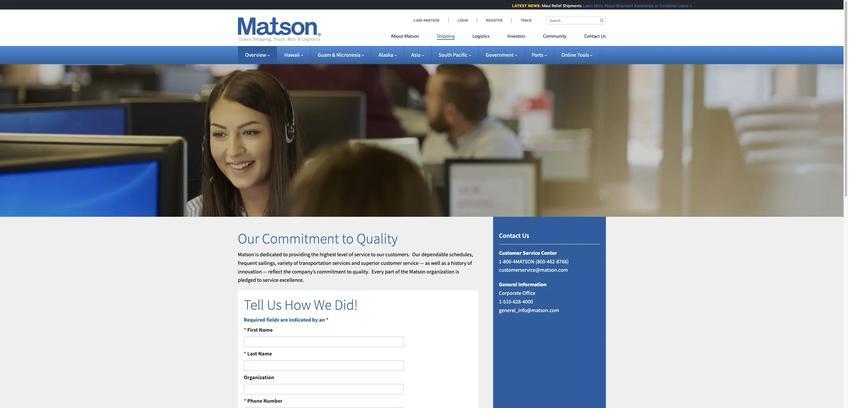 Task type: locate. For each thing, give the bounding box(es) containing it.
quality
[[357, 230, 398, 248]]

0 vertical spatial 1-
[[413, 18, 417, 23]]

1 horizontal spatial about
[[600, 3, 611, 8]]

name down "fields"
[[259, 326, 273, 333]]

matson up asia
[[405, 34, 419, 39]]

service down reflect
[[263, 277, 279, 283]]

1- up about matson link
[[413, 18, 417, 23]]

Search search field
[[547, 17, 606, 24]]

customer
[[499, 249, 522, 256]]

800-
[[417, 18, 424, 23], [504, 258, 513, 265]]

0 vertical spatial name
[[259, 326, 273, 333]]

of right level
[[349, 251, 353, 258]]

1 horizontal spatial is
[[456, 268, 460, 275]]

800- up about matson link
[[417, 18, 424, 23]]

is down history
[[456, 268, 460, 275]]

overview
[[245, 51, 266, 58]]

highest
[[320, 251, 336, 258]]

superior
[[361, 259, 380, 266]]

to down and
[[347, 268, 352, 275]]

0 horizontal spatial contact
[[499, 231, 521, 240]]

2 vertical spatial us
[[267, 296, 282, 314]]

1 horizontal spatial as
[[442, 259, 447, 266]]

0 horizontal spatial about
[[391, 34, 404, 39]]

2 horizontal spatial us
[[601, 34, 606, 39]]

0 horizontal spatial is
[[255, 251, 259, 258]]

1 vertical spatial us
[[523, 231, 530, 240]]

part
[[385, 268, 395, 275]]

our
[[238, 230, 259, 248]]

to right pledged
[[257, 277, 262, 283]]

hawaii
[[285, 51, 300, 58]]

matson up "frequent"
[[238, 251, 254, 258]]

required
[[244, 316, 265, 323]]

— down sailings,
[[263, 268, 267, 275]]

1 vertical spatial service
[[403, 259, 419, 266]]

* for phone number
[[244, 397, 246, 404]]

1-
[[413, 18, 417, 23], [499, 258, 504, 265], [499, 298, 504, 305]]

a
[[448, 259, 450, 266]]

1 horizontal spatial 4matson
[[513, 258, 535, 265]]

800- down customer
[[504, 258, 513, 265]]

contact us
[[585, 34, 606, 39], [499, 231, 530, 240]]

alaska
[[379, 51, 393, 58]]

schedules,
[[450, 251, 473, 258]]

1 vertical spatial 4matson
[[513, 258, 535, 265]]

of
[[349, 251, 353, 258], [294, 259, 298, 266], [468, 259, 472, 266], [396, 268, 400, 275]]

frequent
[[238, 259, 257, 266]]

contact inside top menu navigation
[[585, 34, 600, 39]]

1 vertical spatial about
[[391, 34, 404, 39]]

the down variety
[[284, 268, 291, 275]]

contact us up customer
[[499, 231, 530, 240]]

* left phone
[[244, 397, 246, 404]]

0 horizontal spatial service
[[263, 277, 279, 283]]

0 vertical spatial is
[[255, 251, 259, 258]]

of right history
[[468, 259, 472, 266]]

0 horizontal spatial —
[[263, 268, 267, 275]]

— left well
[[420, 259, 424, 266]]

0 vertical spatial about
[[600, 3, 611, 8]]

center
[[542, 249, 557, 256]]

us up the service
[[523, 231, 530, 240]]

contact us link
[[576, 31, 606, 43]]

we
[[314, 296, 332, 314]]

about right more
[[600, 3, 611, 8]]

0 vertical spatial matson
[[405, 34, 419, 39]]

1-510-628-4000 link
[[499, 298, 534, 305]]

us
[[601, 34, 606, 39], [523, 231, 530, 240], [267, 296, 282, 314]]

to up variety
[[283, 251, 288, 258]]

learn
[[579, 3, 589, 8]]

4matson
[[424, 18, 440, 23], [513, 258, 535, 265]]

0 horizontal spatial 4matson
[[424, 18, 440, 23]]

the up transportation
[[311, 251, 319, 258]]

service
[[355, 251, 370, 258], [403, 259, 419, 266], [263, 277, 279, 283]]

4matson inside customer service center 1-800-4matson (800-462-8766) customerservice@matson.com
[[513, 258, 535, 265]]

contact up tools
[[585, 34, 600, 39]]

matson
[[405, 34, 419, 39], [238, 251, 254, 258], [410, 268, 426, 275]]

2 vertical spatial 1-
[[499, 298, 504, 305]]

1-800-4matson link
[[413, 18, 449, 23]]

about
[[600, 3, 611, 8], [391, 34, 404, 39]]

learn more about shipment assistance or container loans > link
[[579, 3, 688, 8]]

0 vertical spatial —
[[420, 259, 424, 266]]

contact up customer
[[499, 231, 521, 240]]

contact us down "search" icon
[[585, 34, 606, 39]]

are
[[281, 316, 288, 323]]

shipment
[[612, 3, 629, 8]]

1 vertical spatial 1-
[[499, 258, 504, 265]]

online
[[562, 51, 577, 58]]

1 vertical spatial name
[[258, 350, 272, 357]]

2 vertical spatial service
[[263, 277, 279, 283]]

*
[[326, 316, 329, 323], [244, 326, 246, 333], [244, 350, 246, 357], [244, 397, 246, 404]]

1 horizontal spatial service
[[355, 251, 370, 258]]

* right an
[[326, 316, 329, 323]]

tell us how we did! required fields are indicated by an *
[[244, 296, 358, 323]]

None text field
[[244, 408, 404, 408]]

(800-
[[536, 258, 547, 265]]

name right the last
[[258, 350, 272, 357]]

office
[[523, 290, 536, 296]]

name for * last name
[[258, 350, 272, 357]]

1- down customer
[[499, 258, 504, 265]]

4matson up shipping
[[424, 18, 440, 23]]

0 vertical spatial contact
[[585, 34, 600, 39]]

1 vertical spatial 800-
[[504, 258, 513, 265]]

service up and
[[355, 251, 370, 258]]

1 horizontal spatial 800-
[[504, 258, 513, 265]]

register
[[487, 18, 503, 23]]

guam
[[318, 51, 331, 58]]

510-
[[504, 298, 513, 305]]

service down customers.
[[403, 259, 419, 266]]

* left first
[[244, 326, 246, 333]]

us down "search" icon
[[601, 34, 606, 39]]

>
[[686, 3, 688, 8]]

general_info@matson.com link
[[499, 307, 560, 313]]

* left the last
[[244, 350, 246, 357]]

to
[[342, 230, 354, 248], [283, 251, 288, 258], [371, 251, 376, 258], [347, 268, 352, 275], [257, 277, 262, 283]]

variety
[[278, 259, 293, 266]]

1 horizontal spatial contact
[[585, 34, 600, 39]]

0 horizontal spatial us
[[267, 296, 282, 314]]

None text field
[[244, 337, 404, 347], [244, 360, 404, 371], [244, 337, 404, 347], [244, 360, 404, 371]]

800- inside customer service center 1-800-4matson (800-462-8766) customerservice@matson.com
[[504, 258, 513, 265]]

relief
[[548, 3, 558, 8]]

1 vertical spatial matson
[[238, 251, 254, 258]]

to left our
[[371, 251, 376, 258]]

1 vertical spatial contact
[[499, 231, 521, 240]]

commitment
[[262, 230, 339, 248]]

contact inside section
[[499, 231, 521, 240]]

shipments
[[559, 3, 578, 8]]

name
[[259, 326, 273, 333], [258, 350, 272, 357]]

level
[[337, 251, 348, 258]]

0 vertical spatial service
[[355, 251, 370, 258]]

by
[[312, 316, 318, 323]]

—
[[420, 259, 424, 266], [263, 268, 267, 275]]

quality.
[[353, 268, 370, 275]]

did!
[[335, 296, 358, 314]]

0 horizontal spatial contact us
[[499, 231, 530, 240]]

0 horizontal spatial as
[[425, 259, 430, 266]]

None search field
[[547, 17, 606, 24]]

loans
[[674, 3, 685, 8]]

information
[[519, 281, 547, 288]]

as left a
[[442, 259, 447, 266]]

us up "fields"
[[267, 296, 282, 314]]

2 horizontal spatial service
[[403, 259, 419, 266]]

4matson down the service
[[513, 258, 535, 265]]

1 vertical spatial contact us
[[499, 231, 530, 240]]

matson left organization
[[410, 268, 426, 275]]

transportation
[[299, 259, 332, 266]]

track
[[521, 18, 532, 23]]

0 vertical spatial 800-
[[417, 18, 424, 23]]

1- down corporate
[[499, 298, 504, 305]]

service
[[523, 249, 541, 256]]

investors
[[508, 34, 526, 39]]

reflect
[[268, 268, 283, 275]]

1 horizontal spatial us
[[523, 231, 530, 240]]

1 horizontal spatial contact us
[[585, 34, 606, 39]]

as
[[425, 259, 430, 266], [442, 259, 447, 266]]

ports link
[[532, 51, 547, 58]]

about up "alaska" link
[[391, 34, 404, 39]]

0 vertical spatial us
[[601, 34, 606, 39]]

2 vertical spatial matson
[[410, 268, 426, 275]]

the right 'part'
[[401, 268, 408, 275]]

is up "frequent"
[[255, 251, 259, 258]]

0 vertical spatial contact us
[[585, 34, 606, 39]]

as left well
[[425, 259, 430, 266]]



Task type: vqa. For each thing, say whether or not it's contained in the screenshot.
the middle "service"
yes



Task type: describe. For each thing, give the bounding box(es) containing it.
customerservice@matson.com link
[[499, 267, 568, 273]]

dedicated
[[260, 251, 282, 258]]

1 horizontal spatial —
[[420, 259, 424, 266]]

company's
[[292, 268, 316, 275]]

2 horizontal spatial the
[[401, 268, 408, 275]]

about matson
[[391, 34, 419, 39]]

contact us inside section
[[499, 231, 530, 240]]

1 as from the left
[[425, 259, 430, 266]]

0 horizontal spatial the
[[284, 268, 291, 275]]

guam & micronesia link
[[318, 51, 364, 58]]

banner image
[[0, 55, 844, 217]]

Organization text field
[[244, 384, 404, 394]]

online tools link
[[562, 51, 593, 58]]

1- inside customer service center 1-800-4matson (800-462-8766) customerservice@matson.com
[[499, 258, 504, 265]]

asia link
[[412, 51, 424, 58]]

customer service center 1-800-4matson (800-462-8766) customerservice@matson.com
[[499, 249, 569, 273]]

login
[[458, 18, 468, 23]]

container
[[655, 3, 673, 8]]

services
[[333, 259, 351, 266]]

news:
[[524, 3, 537, 8]]

our
[[377, 251, 385, 258]]

0 horizontal spatial 800-
[[417, 18, 424, 23]]

us inside 'tell us how we did! required fields are indicated by an *'
[[267, 296, 282, 314]]

maui
[[538, 3, 547, 8]]

top menu navigation
[[391, 31, 606, 43]]

* inside 'tell us how we did! required fields are indicated by an *'
[[326, 316, 329, 323]]

of right 'part'
[[396, 268, 400, 275]]

south pacific link
[[439, 51, 472, 58]]

1- inside the general information corporate office 1-510-628-4000 general_info@matson.com
[[499, 298, 504, 305]]

about inside top menu navigation
[[391, 34, 404, 39]]

or
[[651, 3, 654, 8]]

guam & micronesia
[[318, 51, 361, 58]]

south
[[439, 51, 452, 58]]

community link
[[535, 31, 576, 43]]

us inside section
[[523, 231, 530, 240]]

overview link
[[245, 51, 270, 58]]

* for first name
[[244, 326, 246, 333]]

hawaii link
[[285, 51, 303, 58]]

fields
[[267, 316, 280, 323]]

well
[[431, 259, 441, 266]]

tell
[[244, 296, 264, 314]]

innovation
[[238, 268, 262, 275]]

organization
[[244, 374, 274, 381]]

1-800-4matson
[[413, 18, 440, 23]]

government link
[[486, 51, 518, 58]]

online tools
[[562, 51, 590, 58]]

track link
[[512, 18, 532, 23]]

alaska link
[[379, 51, 397, 58]]

0 vertical spatial 4matson
[[424, 18, 440, 23]]

general_info@matson.com
[[499, 307, 560, 313]]

matson is dedicated to providing the highest level of service to our customers.  our dependable schedules, frequent sailings, variety of transportation services and superior customer service — as well as a history of innovation — reflect the company's commitment to quality.  every part of the matson organization is pledged to service excellence.
[[238, 251, 473, 283]]

logistics link
[[464, 31, 499, 43]]

matson inside top menu navigation
[[405, 34, 419, 39]]

shipping
[[437, 34, 455, 39]]

our commitment to quality
[[238, 230, 398, 248]]

excellence.
[[280, 277, 304, 283]]

an
[[319, 316, 325, 323]]

2 as from the left
[[442, 259, 447, 266]]

more
[[590, 3, 599, 8]]

628-
[[513, 298, 523, 305]]

* for last name
[[244, 350, 246, 357]]

customers.
[[386, 251, 410, 258]]

pacific
[[453, 51, 468, 58]]

shipping link
[[428, 31, 464, 43]]

how
[[285, 296, 311, 314]]

ports
[[532, 51, 544, 58]]

1 vertical spatial is
[[456, 268, 460, 275]]

to up level
[[342, 230, 354, 248]]

* last name
[[244, 350, 272, 357]]

us inside top menu navigation
[[601, 34, 606, 39]]

4000
[[523, 298, 534, 305]]

1-800-4matson (800-462-8766) link
[[499, 258, 569, 265]]

sailings,
[[258, 259, 276, 266]]

&
[[332, 51, 336, 58]]

indicated
[[289, 316, 311, 323]]

organization
[[427, 268, 455, 275]]

blue matson logo with ocean, shipping, truck, rail and logistics written beneath it. image
[[238, 18, 321, 42]]

government
[[486, 51, 514, 58]]

latest news: maui relief shipments learn more about shipment assistance or container loans >
[[508, 3, 688, 8]]

number
[[264, 397, 283, 404]]

about matson link
[[391, 31, 428, 43]]

* first name
[[244, 326, 273, 333]]

of down providing
[[294, 259, 298, 266]]

first
[[247, 326, 258, 333]]

search image
[[601, 18, 604, 22]]

logistics
[[473, 34, 490, 39]]

south pacific
[[439, 51, 468, 58]]

name for * first name
[[259, 326, 273, 333]]

customer
[[381, 259, 402, 266]]

asia
[[412, 51, 421, 58]]

corporate
[[499, 290, 522, 296]]

history
[[451, 259, 467, 266]]

contact us section
[[486, 217, 614, 408]]

1 horizontal spatial the
[[311, 251, 319, 258]]

investors link
[[499, 31, 535, 43]]

login link
[[449, 18, 477, 23]]

* phone number
[[244, 397, 283, 404]]

pledged
[[238, 277, 256, 283]]

and
[[352, 259, 360, 266]]

assistance
[[630, 3, 650, 8]]

1 vertical spatial —
[[263, 268, 267, 275]]

commitment
[[317, 268, 346, 275]]

micronesia
[[337, 51, 361, 58]]

community
[[544, 34, 567, 39]]

last
[[247, 350, 257, 357]]

dependable
[[422, 251, 449, 258]]

contact us inside top menu navigation
[[585, 34, 606, 39]]

general information corporate office 1-510-628-4000 general_info@matson.com
[[499, 281, 560, 313]]



